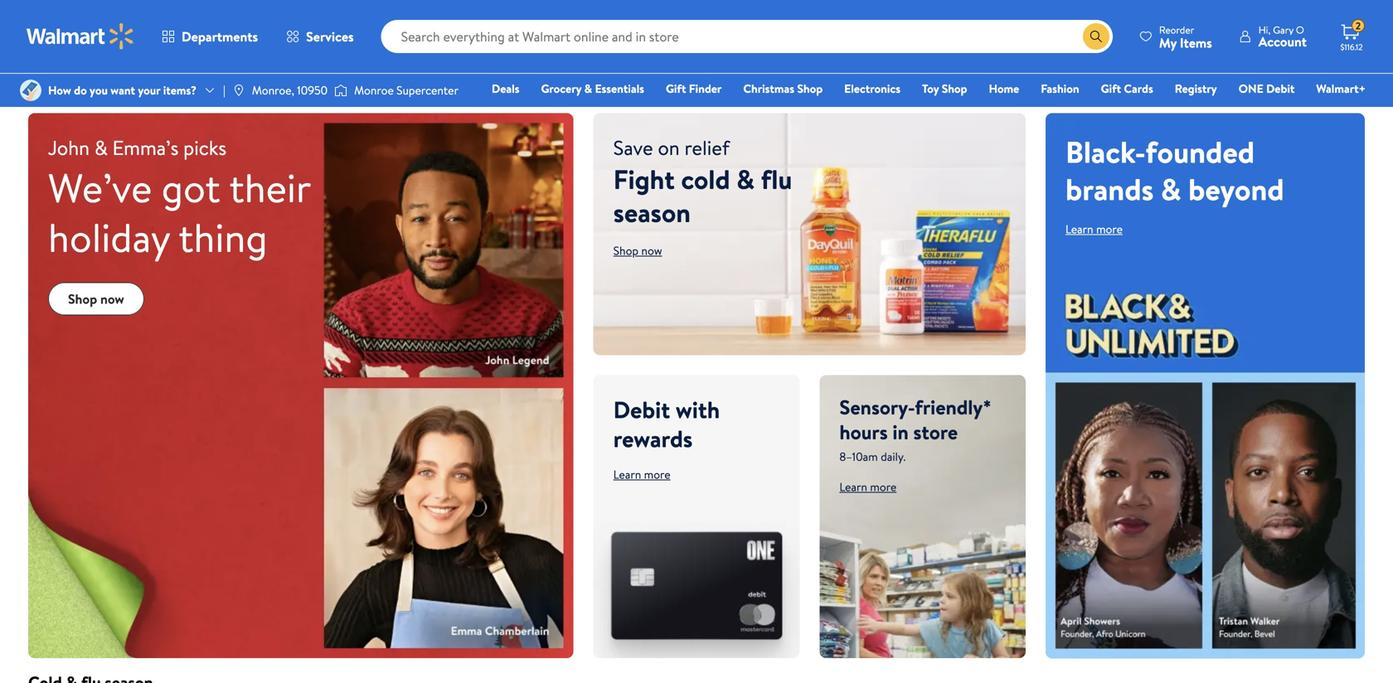 Task type: locate. For each thing, give the bounding box(es) containing it.
1 gift from the left
[[666, 80, 686, 97]]

more for brands
[[1097, 221, 1123, 237]]

1 add from the left
[[950, 11, 970, 28]]

shop now for fight cold & flu season
[[614, 242, 662, 259]]

add for add to cart icon
[[1172, 11, 1193, 28]]

Walmart Site-Wide search field
[[381, 20, 1113, 53]]

gift
[[666, 80, 686, 97], [1101, 80, 1122, 97]]

& right brands
[[1161, 168, 1182, 210]]

0 horizontal spatial now
[[100, 290, 124, 308]]

more down brands
[[1097, 221, 1123, 237]]

now down holiday
[[100, 290, 124, 308]]

2 gift from the left
[[1101, 80, 1122, 97]]

1 horizontal spatial debit
[[1267, 80, 1295, 97]]

learn more link down brands
[[1066, 221, 1123, 237]]

shop now
[[614, 242, 662, 259], [68, 290, 124, 308]]

0 vertical spatial debit
[[1267, 80, 1295, 97]]

1 vertical spatial now
[[100, 290, 124, 308]]

now
[[642, 242, 662, 259], [100, 290, 124, 308]]

learn down 8–10am
[[840, 479, 868, 495]]

monroe,
[[252, 82, 294, 98]]

0 vertical spatial shop now link
[[614, 242, 662, 259]]

learn more link
[[1066, 221, 1123, 237], [614, 467, 671, 483], [840, 479, 897, 495]]

hi, gary o account
[[1259, 23, 1307, 51]]

1 horizontal spatial shop now
[[614, 242, 662, 259]]

more
[[1097, 221, 1123, 237], [644, 467, 671, 483], [870, 479, 897, 495]]

gift left finder
[[666, 80, 686, 97]]

flu
[[761, 161, 793, 198]]

mainstays
[[700, 0, 756, 8]]

add up items on the top of page
[[1172, 11, 1193, 28]]

add button up my
[[1146, 6, 1206, 33]]

learn
[[1066, 221, 1094, 237], [614, 467, 641, 483], [840, 479, 868, 495]]

&
[[584, 80, 592, 97], [737, 161, 755, 198], [1161, 168, 1182, 210]]

2 horizontal spatial learn
[[1066, 221, 1094, 237]]

registry
[[1175, 80, 1217, 97]]

1 vertical spatial shop now link
[[48, 282, 144, 315]]

 image right |
[[232, 84, 245, 97]]

shop
[[797, 80, 823, 97], [942, 80, 968, 97], [614, 242, 639, 259], [68, 290, 97, 308]]

reorder my items
[[1160, 23, 1213, 52]]

more down 'rewards'
[[644, 467, 671, 483]]

0 horizontal spatial shop now
[[68, 290, 124, 308]]

0 horizontal spatial learn more
[[614, 467, 671, 483]]

learn down brands
[[1066, 221, 1094, 237]]

options link up "monroe, 10950"
[[254, 6, 322, 33]]

gary
[[1273, 23, 1294, 37]]

add button up toy shop
[[923, 6, 984, 33]]

monroe, 10950
[[252, 82, 328, 98]]

options down the set on the right
[[713, 38, 754, 54]]

more for rewards
[[644, 467, 671, 483]]

season
[[614, 194, 691, 231]]

learn down 'rewards'
[[614, 467, 641, 483]]

christmas shop
[[744, 80, 823, 97]]

1 horizontal spatial  image
[[232, 84, 245, 97]]

1 horizontal spatial &
[[737, 161, 755, 198]]

shop now link down holiday
[[48, 282, 144, 315]]

with
[[676, 394, 720, 426]]

fashion link
[[1034, 80, 1087, 97]]

sensory-friendly* hours in store 8–10am daily.
[[840, 394, 992, 465]]

options up how
[[45, 12, 86, 28]]

0 horizontal spatial add
[[950, 11, 970, 28]]

0 horizontal spatial add button
[[923, 6, 984, 33]]

search icon image
[[1090, 30, 1103, 43]]

0 horizontal spatial gift
[[666, 80, 686, 97]]

options up deals link
[[491, 12, 531, 28]]

options for options link over "monroe, 10950"
[[268, 12, 308, 28]]

want
[[111, 82, 135, 98]]

learn more down brands
[[1066, 221, 1123, 237]]

learn more link down 8–10am
[[840, 479, 897, 495]]

0 horizontal spatial  image
[[20, 80, 41, 101]]

add
[[950, 11, 970, 28], [1172, 11, 1193, 28]]

2 horizontal spatial learn more link
[[1066, 221, 1123, 237]]

we've
[[48, 160, 152, 215]]

departments button
[[148, 17, 272, 56]]

my
[[1160, 34, 1177, 52]]

services
[[306, 27, 354, 46]]

options right departments
[[268, 12, 308, 28]]

shop now down season
[[614, 242, 662, 259]]

shop down season
[[614, 242, 639, 259]]

now for fight cold & flu season
[[642, 242, 662, 259]]

shop now link
[[614, 242, 662, 259], [48, 282, 144, 315]]

holiday
[[48, 210, 170, 265]]

1 vertical spatial shop now
[[68, 290, 124, 308]]

0 horizontal spatial more
[[644, 467, 671, 483]]

debit left with
[[614, 394, 670, 426]]

grocery & essentials
[[541, 80, 644, 97]]

options for options link above deals link
[[491, 12, 531, 28]]

electronics link
[[837, 80, 908, 97]]

$116.12
[[1341, 41, 1363, 53]]

o
[[1296, 23, 1305, 37]]

0 vertical spatial now
[[642, 242, 662, 259]]

learn more link for black-founded brands & beyond
[[1066, 221, 1123, 237]]

shop now link down season
[[614, 242, 662, 259]]

one debit link
[[1232, 80, 1303, 97]]

1 horizontal spatial learn more link
[[840, 479, 897, 495]]

0 vertical spatial shop now
[[614, 242, 662, 259]]

0 horizontal spatial learn more link
[[614, 467, 671, 483]]

gift left cards
[[1101, 80, 1122, 97]]

2 horizontal spatial more
[[1097, 221, 1123, 237]]

home link
[[982, 80, 1027, 97]]

christmas shop link
[[736, 80, 830, 97]]

shop right toy
[[942, 80, 968, 97]]

black-
[[1066, 131, 1146, 172]]

items?
[[163, 82, 197, 98]]

learn more link down 'rewards'
[[614, 467, 671, 483]]

shop now link for fight cold & flu season
[[614, 242, 662, 259]]

1 horizontal spatial gift
[[1101, 80, 1122, 97]]

0 horizontal spatial learn
[[614, 467, 641, 483]]

2 add button from the left
[[1146, 6, 1206, 33]]

now down season
[[642, 242, 662, 259]]

mainstays flannel skiers - twin sheet set
[[700, 0, 874, 26]]

options link
[[32, 6, 99, 33], [254, 6, 322, 33], [477, 6, 545, 33], [700, 33, 767, 59]]

1 horizontal spatial now
[[642, 242, 662, 259]]

 image left how
[[20, 80, 41, 101]]

options link down the set on the right
[[700, 33, 767, 59]]

0 horizontal spatial shop now link
[[48, 282, 144, 315]]

learn more for debit with rewards
[[614, 467, 671, 483]]

deals link
[[484, 80, 527, 97]]

now for we've got their holiday thing
[[100, 290, 124, 308]]

1 horizontal spatial add button
[[1146, 6, 1206, 33]]

departments
[[182, 27, 258, 46]]

options link up deals link
[[477, 6, 545, 33]]

learn more down 8–10am
[[840, 479, 897, 495]]

shop now down holiday
[[68, 290, 124, 308]]

debit inside debit with rewards
[[614, 394, 670, 426]]

1 horizontal spatial add
[[1172, 11, 1193, 28]]

grocery
[[541, 80, 582, 97]]

you
[[90, 82, 108, 98]]

supercenter
[[397, 82, 459, 98]]

options inside product group
[[713, 38, 754, 54]]

 image
[[334, 82, 348, 99]]

1 add button from the left
[[923, 6, 984, 33]]

 image
[[20, 80, 41, 101], [232, 84, 245, 97]]

2 horizontal spatial &
[[1161, 168, 1182, 210]]

add up toy shop link
[[950, 11, 970, 28]]

how do you want your items?
[[48, 82, 197, 98]]

more down the daily.
[[870, 479, 897, 495]]

learn more
[[1066, 221, 1123, 237], [614, 467, 671, 483], [840, 479, 897, 495]]

shop now for we've got their holiday thing
[[68, 290, 124, 308]]

& right 'grocery'
[[584, 80, 592, 97]]

2 horizontal spatial learn more
[[1066, 221, 1123, 237]]

learn more for black-founded brands & beyond
[[1066, 221, 1123, 237]]

learn more link for debit with rewards
[[614, 467, 671, 483]]

registry link
[[1168, 80, 1225, 97]]

rewards
[[614, 423, 693, 455]]

1 vertical spatial debit
[[614, 394, 670, 426]]

debit right one
[[1267, 80, 1295, 97]]

walmart+ link
[[1309, 80, 1374, 97]]

10950
[[297, 82, 328, 98]]

2 add from the left
[[1172, 11, 1193, 28]]

finder
[[689, 80, 722, 97]]

add button
[[923, 6, 984, 33], [1146, 6, 1206, 33]]

1 horizontal spatial shop now link
[[614, 242, 662, 259]]

learn more down 'rewards'
[[614, 467, 671, 483]]

& left flu
[[737, 161, 755, 198]]

monroe supercenter
[[354, 82, 459, 98]]

add to cart image
[[1152, 10, 1172, 30]]

options for options link in the product group
[[713, 38, 754, 54]]

monroe
[[354, 82, 394, 98]]

0 horizontal spatial debit
[[614, 394, 670, 426]]

options
[[45, 12, 86, 28], [268, 12, 308, 28], [491, 12, 531, 28], [713, 38, 754, 54]]



Task type: vqa. For each thing, say whether or not it's contained in the screenshot.
Christmas Shop at right
yes



Task type: describe. For each thing, give the bounding box(es) containing it.
beyond
[[1189, 168, 1285, 210]]

walmart+
[[1317, 80, 1366, 97]]

thing
[[179, 210, 268, 265]]

debit with rewards
[[614, 394, 720, 455]]

0 horizontal spatial &
[[584, 80, 592, 97]]

one
[[1239, 80, 1264, 97]]

black-founded brands & beyond
[[1066, 131, 1285, 210]]

add for add to cart image
[[950, 11, 970, 28]]

toy shop
[[922, 80, 968, 97]]

-
[[841, 0, 846, 8]]

twin
[[849, 0, 874, 8]]

8–10am
[[840, 449, 878, 465]]

 image for how do you want your items?
[[20, 80, 41, 101]]

daily.
[[881, 449, 906, 465]]

2
[[1356, 19, 1361, 33]]

cards
[[1124, 80, 1154, 97]]

your
[[138, 82, 160, 98]]

home
[[989, 80, 1020, 97]]

cold
[[681, 161, 730, 198]]

Search search field
[[381, 20, 1113, 53]]

1 horizontal spatial learn more
[[840, 479, 897, 495]]

their
[[229, 160, 311, 215]]

1 horizontal spatial more
[[870, 479, 897, 495]]

& inside fight cold & flu season
[[737, 161, 755, 198]]

flannel
[[760, 0, 801, 8]]

grocery & essentials link
[[534, 80, 652, 97]]

shop now link for we've got their holiday thing
[[48, 282, 144, 315]]

gift cards
[[1101, 80, 1154, 97]]

fight cold & flu season
[[614, 161, 793, 231]]

gift cards link
[[1094, 80, 1161, 97]]

account
[[1259, 32, 1307, 51]]

shop down holiday
[[68, 290, 97, 308]]

fight
[[614, 161, 675, 198]]

store
[[914, 418, 958, 446]]

& inside black-founded brands & beyond
[[1161, 168, 1182, 210]]

brands
[[1066, 168, 1154, 210]]

gift for gift cards
[[1101, 80, 1122, 97]]

founded
[[1146, 131, 1255, 172]]

do
[[74, 82, 87, 98]]

sensory-
[[840, 394, 915, 421]]

toy shop link
[[915, 80, 975, 97]]

essentials
[[595, 80, 644, 97]]

learn for black-founded brands & beyond
[[1066, 221, 1094, 237]]

friendly*
[[915, 394, 992, 421]]

debit inside one debit link
[[1267, 80, 1295, 97]]

|
[[223, 82, 225, 98]]

we've got their holiday thing
[[48, 160, 311, 265]]

options for options link above how
[[45, 12, 86, 28]]

learn for debit with rewards
[[614, 467, 641, 483]]

add to cart image
[[930, 10, 950, 30]]

one debit
[[1239, 80, 1295, 97]]

toy
[[922, 80, 939, 97]]

set
[[736, 8, 754, 26]]

reorder
[[1160, 23, 1195, 37]]

sheet
[[700, 8, 733, 26]]

services button
[[272, 17, 368, 56]]

options link inside product group
[[700, 33, 767, 59]]

in
[[893, 418, 909, 446]]

how
[[48, 82, 71, 98]]

gift finder
[[666, 80, 722, 97]]

gift finder link
[[659, 80, 729, 97]]

walmart image
[[27, 23, 134, 50]]

hours
[[840, 418, 888, 446]]

shop right christmas
[[797, 80, 823, 97]]

hi,
[[1259, 23, 1271, 37]]

product group
[[700, 0, 900, 59]]

1 horizontal spatial learn
[[840, 479, 868, 495]]

got
[[162, 160, 221, 215]]

gift for gift finder
[[666, 80, 686, 97]]

options link up how
[[32, 6, 99, 33]]

 image for monroe, 10950
[[232, 84, 245, 97]]

items
[[1180, 34, 1213, 52]]

skiers
[[804, 0, 838, 8]]

electronics
[[845, 80, 901, 97]]

fashion
[[1041, 80, 1080, 97]]

deals
[[492, 80, 520, 97]]

christmas
[[744, 80, 795, 97]]



